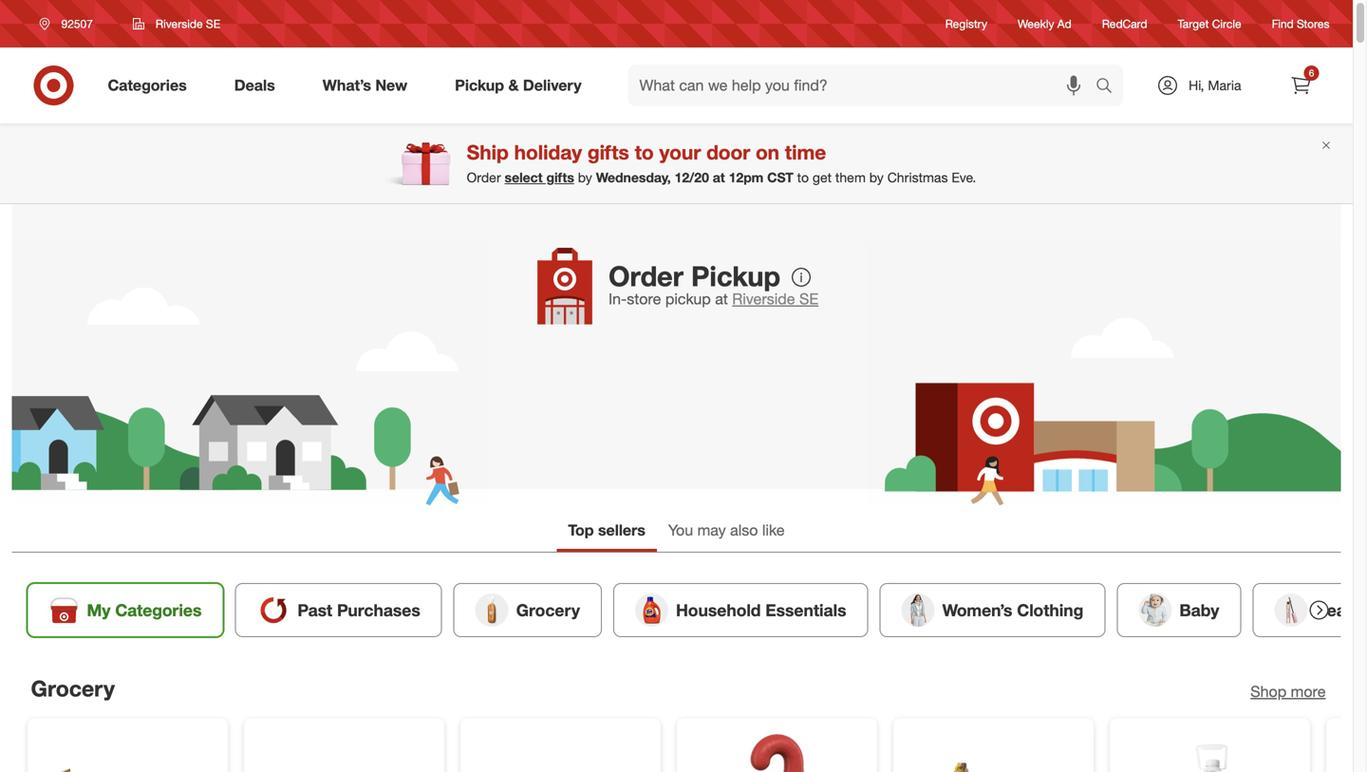 Task type: describe. For each thing, give the bounding box(es) containing it.
target circle link
[[1178, 16, 1242, 32]]

may
[[698, 521, 726, 540]]

also
[[731, 521, 758, 540]]

redcard link
[[1103, 16, 1148, 32]]

time
[[785, 140, 827, 164]]

&
[[509, 76, 519, 95]]

top sellers
[[568, 521, 646, 540]]

baby
[[1180, 600, 1220, 620]]

in-store pickup at riverside se
[[609, 289, 819, 308]]

0 horizontal spatial grocery
[[31, 675, 115, 702]]

circle
[[1213, 17, 1242, 31]]

sellers
[[598, 521, 646, 540]]

clothing
[[1018, 600, 1084, 620]]

what's new link
[[307, 65, 431, 106]]

pickup
[[666, 289, 711, 308]]

grocery inside 'button'
[[517, 600, 580, 620]]

find stores link
[[1273, 16, 1330, 32]]

registry link
[[946, 16, 988, 32]]

cst
[[768, 169, 794, 186]]

them
[[836, 169, 866, 186]]

deals link
[[218, 65, 299, 106]]

2 by from the left
[[870, 169, 884, 186]]

categories inside 'link'
[[108, 76, 187, 95]]

what's
[[323, 76, 371, 95]]

1 vertical spatial order
[[609, 256, 684, 290]]

past purchases
[[298, 600, 421, 620]]

pickup & delivery link
[[439, 65, 606, 106]]

1 vertical spatial riverside
[[733, 289, 796, 308]]

ad
[[1058, 17, 1072, 31]]

shop
[[1251, 682, 1287, 701]]

hi,
[[1190, 77, 1205, 94]]

weekly ad
[[1018, 17, 1072, 31]]

store
[[627, 289, 662, 308]]

you
[[669, 521, 694, 540]]

target circle
[[1178, 17, 1242, 31]]

holiday
[[514, 140, 582, 164]]

women's clothing button
[[880, 583, 1106, 637]]

get
[[813, 169, 832, 186]]

search
[[1088, 78, 1134, 96]]

beauty button
[[1253, 583, 1368, 637]]

12pm
[[729, 169, 764, 186]]

1 by from the left
[[578, 169, 593, 186]]

weekly ad link
[[1018, 16, 1072, 32]]

purchases
[[337, 600, 421, 620]]

target
[[1178, 17, 1210, 31]]

shop more button
[[1251, 681, 1327, 703]]

1 vertical spatial gifts
[[547, 169, 575, 186]]

1 vertical spatial to
[[798, 169, 809, 186]]

order pickup
[[609, 256, 781, 290]]

categories inside button
[[115, 600, 202, 620]]

what's new
[[323, 76, 408, 95]]

92507 button
[[27, 7, 113, 41]]

essentials
[[766, 600, 847, 620]]

top sellers link
[[557, 512, 657, 552]]

door
[[707, 140, 751, 164]]

se inside dropdown button
[[206, 17, 220, 31]]

find stores
[[1273, 17, 1330, 31]]



Task type: locate. For each thing, give the bounding box(es) containing it.
6
[[1310, 67, 1315, 79]]

my categories button
[[27, 583, 224, 637]]

like
[[763, 521, 785, 540]]

0 horizontal spatial to
[[635, 140, 654, 164]]

household
[[676, 600, 761, 620]]

se
[[206, 17, 220, 31], [800, 289, 819, 308]]

baby button
[[1117, 583, 1242, 637]]

search button
[[1088, 65, 1134, 110]]

1 vertical spatial categories
[[115, 600, 202, 620]]

1 vertical spatial grocery
[[31, 675, 115, 702]]

0 vertical spatial pickup
[[455, 76, 504, 95]]

grocery
[[517, 600, 580, 620], [31, 675, 115, 702]]

categories link
[[92, 65, 211, 106]]

delivery
[[523, 76, 582, 95]]

1 horizontal spatial se
[[800, 289, 819, 308]]

0 vertical spatial riverside
[[156, 17, 203, 31]]

at right pickup
[[716, 289, 728, 308]]

at inside ship holiday gifts to your door on time order select gifts by wednesday, 12/20 at 12pm cst to get them by christmas eve.
[[713, 169, 726, 186]]

top
[[568, 521, 594, 540]]

What can we help you find? suggestions appear below search field
[[628, 65, 1101, 106]]

1 vertical spatial pickup
[[692, 256, 781, 290]]

gifts up wednesday,
[[588, 140, 630, 164]]

0 vertical spatial order
[[467, 169, 501, 186]]

to up wednesday,
[[635, 140, 654, 164]]

in-
[[609, 289, 627, 308]]

purified water - 128 fl oz (1gal) - good & gather™ image
[[1126, 734, 1295, 772], [1126, 734, 1295, 772]]

ship
[[467, 140, 509, 164]]

my categories
[[87, 600, 202, 620]]

1 horizontal spatial order
[[609, 256, 684, 290]]

you may also like link
[[657, 512, 797, 552]]

grocery down the my on the bottom
[[31, 675, 115, 702]]

beauty
[[1316, 600, 1368, 620]]

your
[[660, 140, 701, 164]]

on
[[756, 140, 780, 164]]

riverside up categories 'link' on the left top
[[156, 17, 203, 31]]

grocery button
[[454, 583, 602, 637]]

0 horizontal spatial gifts
[[547, 169, 575, 186]]

order
[[467, 169, 501, 186], [609, 256, 684, 290]]

riverside se button
[[121, 7, 233, 41]]

by right 'them'
[[870, 169, 884, 186]]

ship holiday gifts to your door on time order select gifts by wednesday, 12/20 at 12pm cst to get them by christmas eve.
[[467, 140, 977, 186]]

eve.
[[952, 169, 977, 186]]

1 vertical spatial se
[[800, 289, 819, 308]]

0 vertical spatial se
[[206, 17, 220, 31]]

0 horizontal spatial riverside
[[156, 17, 203, 31]]

categories right the my on the bottom
[[115, 600, 202, 620]]

wednesday,
[[596, 169, 671, 186]]

past purchases button
[[235, 583, 442, 637]]

0 horizontal spatial by
[[578, 169, 593, 186]]

weekly
[[1018, 17, 1055, 31]]

1 horizontal spatial to
[[798, 169, 809, 186]]

0 vertical spatial to
[[635, 140, 654, 164]]

6 link
[[1281, 65, 1323, 106]]

riverside inside dropdown button
[[156, 17, 203, 31]]

find
[[1273, 17, 1294, 31]]

select
[[505, 169, 543, 186]]

0 horizontal spatial se
[[206, 17, 220, 31]]

pickup inside "link"
[[455, 76, 504, 95]]

at down door on the right
[[713, 169, 726, 186]]

gifts
[[588, 140, 630, 164], [547, 169, 575, 186]]

pickup
[[455, 76, 504, 95], [692, 256, 781, 290]]

1 horizontal spatial by
[[870, 169, 884, 186]]

riverside
[[156, 17, 203, 31], [733, 289, 796, 308]]

0 vertical spatial categories
[[108, 76, 187, 95]]

women's
[[943, 600, 1013, 620]]

categories down riverside se dropdown button
[[108, 76, 187, 95]]

1 horizontal spatial grocery
[[517, 600, 580, 620]]

0 horizontal spatial order
[[467, 169, 501, 186]]

0 vertical spatial gifts
[[588, 140, 630, 164]]

you may also like
[[669, 521, 785, 540]]

gifts down holiday
[[547, 169, 575, 186]]

order inside ship holiday gifts to your door on time order select gifts by wednesday, 12/20 at 12pm cst to get them by christmas eve.
[[467, 169, 501, 186]]

banana - each - good & gather™ image
[[43, 734, 212, 772], [43, 734, 212, 772]]

strawberries - 1lb image
[[476, 734, 645, 772], [476, 734, 645, 772]]

more
[[1292, 682, 1327, 701]]

0 vertical spatial grocery
[[517, 600, 580, 620]]

hi, maria
[[1190, 77, 1242, 94]]

household essentials
[[676, 600, 847, 620]]

new
[[376, 76, 408, 95]]

1 horizontal spatial pickup
[[692, 256, 781, 290]]

by
[[578, 169, 593, 186], [870, 169, 884, 186]]

to left get
[[798, 169, 809, 186]]

redcard
[[1103, 17, 1148, 31]]

household essentials button
[[614, 583, 869, 637]]

organic bananas - 2lb - good & gather™ image
[[910, 734, 1079, 772], [910, 734, 1079, 772]]

riverside right pickup
[[733, 289, 796, 308]]

shop more
[[1251, 682, 1327, 701]]

1 horizontal spatial riverside
[[733, 289, 796, 308]]

0 horizontal spatial pickup
[[455, 76, 504, 95]]

past
[[298, 600, 333, 620]]

grocery down top
[[517, 600, 580, 620]]

1 horizontal spatial gifts
[[588, 140, 630, 164]]

my
[[87, 600, 111, 620]]

by down holiday
[[578, 169, 593, 186]]

christmas
[[888, 169, 948, 186]]

12/20
[[675, 169, 710, 186]]

registry
[[946, 17, 988, 31]]

hershey's candy coated chocolate filled plastic holiday cane - 1.4oz image
[[693, 734, 862, 772], [693, 734, 862, 772]]

riverside se
[[156, 17, 220, 31]]

women's clothing
[[943, 600, 1084, 620]]

92507
[[61, 17, 93, 31]]

maria
[[1209, 77, 1242, 94]]

0 vertical spatial at
[[713, 169, 726, 186]]

pickup & delivery
[[455, 76, 582, 95]]

1 vertical spatial at
[[716, 289, 728, 308]]

categories
[[108, 76, 187, 95], [115, 600, 202, 620]]

deals
[[234, 76, 275, 95]]

stores
[[1298, 17, 1330, 31]]



Task type: vqa. For each thing, say whether or not it's contained in the screenshot.
Order
yes



